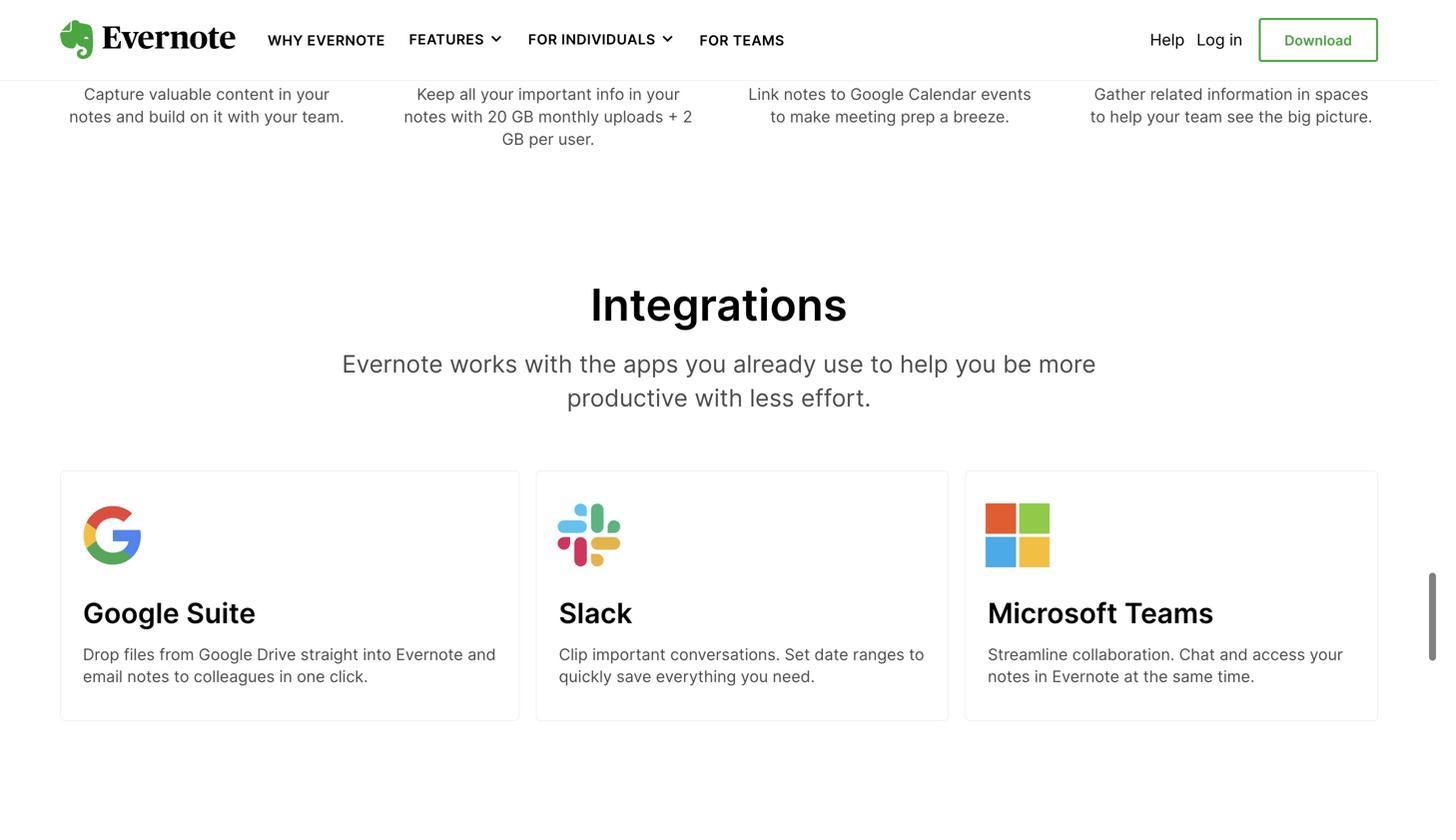 Task type: vqa. For each thing, say whether or not it's contained in the screenshot.
schedules
no



Task type: describe. For each thing, give the bounding box(es) containing it.
streamline collaboration. chat and access your notes in evernote at the same time.
[[988, 645, 1344, 687]]

in inside keep all your important info in your notes with 20 gb monthly uploads + 2 gb per user.
[[629, 85, 642, 104]]

→ for collaborate →
[[251, 48, 268, 70]]

why evernote
[[268, 32, 385, 49]]

for teams link
[[700, 30, 785, 49]]

click.
[[330, 667, 368, 687]]

→ for share →
[[1251, 48, 1268, 70]]

collaboration.
[[1073, 645, 1175, 664]]

evernote inside evernote works with the apps you already use to help you be more productive with less effort.
[[342, 349, 443, 379]]

teams for microsoft teams
[[1125, 596, 1214, 630]]

link
[[749, 85, 780, 104]]

log in link
[[1197, 30, 1243, 49]]

delegate icon image
[[175, 0, 239, 30]]

content
[[216, 85, 274, 104]]

gather related information in spaces to help your team see the big picture.
[[1091, 85, 1373, 126]]

to inside the gather related information in spaces to help your team see the big picture.
[[1091, 107, 1106, 126]]

evernote works with the apps you already use to help you be more productive with less effort.
[[342, 349, 1097, 412]]

and inside streamline collaboration. chat and access your notes in evernote at the same time.
[[1220, 645, 1249, 664]]

works
[[450, 349, 518, 379]]

evernote right why at the top
[[307, 32, 385, 49]]

0 horizontal spatial you
[[686, 349, 727, 379]]

share → link
[[1087, 46, 1377, 72]]

why
[[268, 32, 303, 49]]

link notes to google calendar events to make meeting prep a breeze.
[[749, 85, 1032, 126]]

your inside streamline collaboration. chat and access your notes in evernote at the same time.
[[1310, 645, 1344, 664]]

0 vertical spatial gb
[[512, 107, 534, 126]]

breeze.
[[954, 107, 1010, 126]]

you for slack
[[741, 667, 769, 687]]

make
[[790, 107, 831, 126]]

microsoft
[[988, 596, 1118, 630]]

with right works
[[525, 349, 573, 379]]

for for for individuals
[[528, 31, 558, 48]]

big
[[1288, 107, 1312, 126]]

all
[[460, 85, 476, 104]]

for individuals button
[[528, 30, 676, 50]]

less
[[750, 383, 795, 412]]

already
[[733, 349, 817, 379]]

save →
[[517, 48, 581, 70]]

why evernote link
[[268, 30, 385, 49]]

and inside capture valuable content in your notes and build on it with your team.
[[116, 107, 144, 126]]

spaces
[[1316, 85, 1369, 104]]

microsoft logo image
[[986, 503, 1050, 567]]

2
[[683, 107, 693, 126]]

slack
[[559, 596, 633, 630]]

keep
[[417, 85, 455, 104]]

quickly
[[559, 667, 612, 687]]

in inside streamline collaboration. chat and access your notes in evernote at the same time.
[[1035, 667, 1048, 687]]

→ for save →
[[563, 48, 581, 70]]

in inside the gather related information in spaces to help your team see the big picture.
[[1298, 85, 1311, 104]]

same
[[1173, 667, 1214, 687]]

valuable
[[149, 85, 212, 104]]

a
[[940, 107, 949, 126]]

drive
[[257, 645, 296, 664]]

drop files from google drive straight into evernote and email notes to colleagues in one click.
[[83, 645, 496, 687]]

ranges
[[853, 645, 905, 664]]

info
[[597, 85, 625, 104]]

the inside evernote works with the apps you already use to help you be more productive with less effort.
[[580, 349, 617, 379]]

individuals
[[562, 31, 656, 48]]

on
[[190, 107, 209, 126]]

capture
[[84, 85, 144, 104]]

to inside evernote works with the apps you already use to help you be more productive with less effort.
[[871, 349, 894, 379]]

clip important conversations. set date ranges to quickly save everything you need.
[[559, 645, 925, 687]]

chat
[[1180, 645, 1216, 664]]

important inside keep all your important info in your notes with 20 gb monthly uploads + 2 gb per user.
[[519, 85, 592, 104]]

capture valuable content in your notes and build on it with your team.
[[69, 85, 344, 126]]

team.
[[302, 107, 344, 126]]

download link
[[1259, 18, 1379, 62]]

share →
[[1196, 48, 1268, 70]]

in inside capture valuable content in your notes and build on it with your team.
[[279, 85, 292, 104]]

the for gather related information in spaces to help your team see the big picture.
[[1259, 107, 1284, 126]]

features button
[[409, 30, 504, 50]]

20
[[488, 107, 507, 126]]

calendar
[[909, 85, 977, 104]]

notes inside link notes to google calendar events to make meeting prep a breeze.
[[784, 85, 826, 104]]

it
[[213, 107, 223, 126]]

for individuals
[[528, 31, 656, 48]]

use
[[824, 349, 864, 379]]

set
[[785, 645, 810, 664]]

google suite
[[83, 596, 256, 630]]

build
[[149, 107, 186, 126]]

per
[[529, 129, 554, 149]]

save
[[617, 667, 652, 687]]

user.
[[559, 129, 595, 149]]

the for streamline collaboration. chat and access your notes in evernote at the same time.
[[1144, 667, 1169, 687]]

your down content
[[264, 107, 298, 126]]

integrations
[[591, 278, 848, 331]]

log in
[[1197, 30, 1243, 49]]

notes inside keep all your important info in your notes with 20 gb monthly uploads + 2 gb per user.
[[404, 107, 446, 126]]

save
[[517, 48, 559, 70]]

collaborate
[[146, 48, 247, 70]]

to up meeting
[[831, 85, 846, 104]]

slack logo image
[[557, 503, 621, 567]]

related
[[1151, 85, 1204, 104]]

keep all your important info in your notes with 20 gb monthly uploads + 2 gb per user.
[[404, 85, 693, 149]]

your up team.
[[296, 85, 330, 104]]



Task type: locate. For each thing, give the bounding box(es) containing it.
help down the gather
[[1111, 107, 1143, 126]]

and inside drop files from google drive straight into evernote and email notes to colleagues in one click.
[[468, 645, 496, 664]]

0 vertical spatial teams
[[733, 32, 785, 49]]

you for integrations
[[956, 349, 997, 379]]

into
[[363, 645, 392, 664]]

you left be
[[956, 349, 997, 379]]

gb down 20 on the left
[[502, 129, 525, 149]]

conversations.
[[671, 645, 781, 664]]

teams for for teams
[[733, 32, 785, 49]]

0 vertical spatial the
[[1259, 107, 1284, 126]]

notes down capture
[[69, 107, 112, 126]]

the inside streamline collaboration. chat and access your notes in evernote at the same time.
[[1144, 667, 1169, 687]]

1 horizontal spatial you
[[741, 667, 769, 687]]

0 horizontal spatial →
[[251, 48, 268, 70]]

google up files
[[83, 596, 179, 630]]

in
[[1230, 30, 1243, 49], [279, 85, 292, 104], [629, 85, 642, 104], [1298, 85, 1311, 104], [279, 667, 293, 687], [1035, 667, 1048, 687]]

your
[[296, 85, 330, 104], [481, 85, 514, 104], [647, 85, 680, 104], [264, 107, 298, 126], [1147, 107, 1181, 126], [1310, 645, 1344, 664]]

1 horizontal spatial and
[[468, 645, 496, 664]]

0 vertical spatial help
[[1111, 107, 1143, 126]]

evernote down collaboration.
[[1053, 667, 1120, 687]]

teams
[[733, 32, 785, 49], [1125, 596, 1214, 630]]

1 horizontal spatial google
[[199, 645, 253, 664]]

google for from
[[199, 645, 253, 664]]

important up save
[[593, 645, 666, 664]]

with left less at right
[[695, 383, 743, 412]]

0 vertical spatial google
[[851, 85, 905, 104]]

time.
[[1218, 667, 1255, 687]]

0 horizontal spatial google
[[83, 596, 179, 630]]

your up +
[[647, 85, 680, 104]]

2 horizontal spatial and
[[1220, 645, 1249, 664]]

square icon image
[[1200, 0, 1264, 30]]

→
[[251, 48, 268, 70], [563, 48, 581, 70], [1251, 48, 1268, 70]]

productive
[[567, 383, 688, 412]]

notes inside streamline collaboration. chat and access your notes in evernote at the same time.
[[988, 667, 1031, 687]]

help link
[[1151, 30, 1185, 49]]

uploads
[[604, 107, 664, 126]]

1 vertical spatial google
[[83, 596, 179, 630]]

to
[[831, 85, 846, 104], [771, 107, 786, 126], [1091, 107, 1106, 126], [871, 349, 894, 379], [910, 645, 925, 664], [174, 667, 189, 687]]

to down the gather
[[1091, 107, 1106, 126]]

the up productive
[[580, 349, 617, 379]]

date
[[815, 645, 849, 664]]

to inside clip important conversations. set date ranges to quickly save everything you need.
[[910, 645, 925, 664]]

colleagues
[[194, 667, 275, 687]]

0 horizontal spatial teams
[[733, 32, 785, 49]]

teams up chat
[[1125, 596, 1214, 630]]

team
[[1185, 107, 1223, 126]]

with down the all
[[451, 107, 483, 126]]

straight
[[301, 645, 359, 664]]

1 vertical spatial important
[[593, 645, 666, 664]]

for inside button
[[528, 31, 558, 48]]

picture.
[[1316, 107, 1373, 126]]

notes up make
[[784, 85, 826, 104]]

features
[[409, 31, 484, 48]]

1 horizontal spatial the
[[1144, 667, 1169, 687]]

your right access
[[1310, 645, 1344, 664]]

evernote left works
[[342, 349, 443, 379]]

0 horizontal spatial and
[[116, 107, 144, 126]]

help inside evernote works with the apps you already use to help you be more productive with less effort.
[[900, 349, 949, 379]]

2 horizontal spatial google
[[851, 85, 905, 104]]

google inside link notes to google calendar events to make meeting prep a breeze.
[[851, 85, 905, 104]]

in inside drop files from google drive straight into evernote and email notes to colleagues in one click.
[[279, 667, 293, 687]]

notes down streamline
[[988, 667, 1031, 687]]

and
[[116, 107, 144, 126], [468, 645, 496, 664], [1220, 645, 1249, 664]]

with down content
[[228, 107, 260, 126]]

clip
[[559, 645, 588, 664]]

to down from
[[174, 667, 189, 687]]

from
[[159, 645, 194, 664]]

access
[[1253, 645, 1306, 664]]

0 horizontal spatial help
[[900, 349, 949, 379]]

and left clip
[[468, 645, 496, 664]]

notes inside capture valuable content in your notes and build on it with your team.
[[69, 107, 112, 126]]

at
[[1125, 667, 1139, 687]]

1 vertical spatial teams
[[1125, 596, 1214, 630]]

the inside the gather related information in spaces to help your team see the big picture.
[[1259, 107, 1284, 126]]

google up meeting
[[851, 85, 905, 104]]

notes down keep
[[404, 107, 446, 126]]

with inside keep all your important info in your notes with 20 gb monthly uploads + 2 gb per user.
[[451, 107, 483, 126]]

evernote inside drop files from google drive straight into evernote and email notes to colleagues in one click.
[[396, 645, 463, 664]]

you
[[686, 349, 727, 379], [956, 349, 997, 379], [741, 667, 769, 687]]

2 vertical spatial google
[[199, 645, 253, 664]]

for
[[528, 31, 558, 48], [700, 32, 729, 49]]

to right use
[[871, 349, 894, 379]]

files
[[124, 645, 155, 664]]

be
[[1003, 349, 1032, 379]]

2 horizontal spatial →
[[1251, 48, 1268, 70]]

teams up link at the top of page
[[733, 32, 785, 49]]

1 horizontal spatial help
[[1111, 107, 1143, 126]]

your up 20 on the left
[[481, 85, 514, 104]]

prep
[[901, 107, 936, 126]]

collaborate → link
[[62, 46, 352, 72]]

more
[[1039, 349, 1097, 379]]

download
[[1285, 32, 1353, 49]]

and down capture
[[116, 107, 144, 126]]

google for to
[[851, 85, 905, 104]]

your inside the gather related information in spaces to help your team see the big picture.
[[1147, 107, 1181, 126]]

important
[[519, 85, 592, 104], [593, 645, 666, 664]]

the left big
[[1259, 107, 1284, 126]]

you right "apps"
[[686, 349, 727, 379]]

google inside drop files from google drive straight into evernote and email notes to colleagues in one click.
[[199, 645, 253, 664]]

with inside capture valuable content in your notes and build on it with your team.
[[228, 107, 260, 126]]

help inside the gather related information in spaces to help your team see the big picture.
[[1111, 107, 1143, 126]]

evernote logo image
[[60, 20, 236, 60]]

→ up information
[[1251, 48, 1268, 70]]

evernote
[[307, 32, 385, 49], [342, 349, 443, 379], [396, 645, 463, 664], [1053, 667, 1120, 687]]

help right use
[[900, 349, 949, 379]]

you down conversations.
[[741, 667, 769, 687]]

help
[[1111, 107, 1143, 126], [900, 349, 949, 379]]

→ right save
[[563, 48, 581, 70]]

the right "at"
[[1144, 667, 1169, 687]]

microsoft teams
[[988, 596, 1214, 630]]

to down link at the top of page
[[771, 107, 786, 126]]

0 vertical spatial important
[[519, 85, 592, 104]]

log
[[1197, 30, 1226, 49]]

notes down files
[[127, 667, 170, 687]]

streamline
[[988, 645, 1068, 664]]

your down related
[[1147, 107, 1181, 126]]

help
[[1151, 30, 1185, 49]]

information
[[1208, 85, 1294, 104]]

1 vertical spatial help
[[900, 349, 949, 379]]

for for for teams
[[700, 32, 729, 49]]

2 vertical spatial the
[[1144, 667, 1169, 687]]

+
[[668, 107, 679, 126]]

need.
[[773, 667, 815, 687]]

0 horizontal spatial the
[[580, 349, 617, 379]]

for teams
[[700, 32, 785, 49]]

google logo image
[[81, 503, 145, 567]]

1 horizontal spatial for
[[700, 32, 729, 49]]

1 horizontal spatial →
[[563, 48, 581, 70]]

2 horizontal spatial the
[[1259, 107, 1284, 126]]

you inside clip important conversations. set date ranges to quickly save everything you need.
[[741, 667, 769, 687]]

monthly
[[539, 107, 600, 126]]

google up the colleagues
[[199, 645, 253, 664]]

0 horizontal spatial for
[[528, 31, 558, 48]]

suite
[[186, 596, 256, 630]]

1 → from the left
[[251, 48, 268, 70]]

evernote inside streamline collaboration. chat and access your notes in evernote at the same time.
[[1053, 667, 1120, 687]]

to right ranges
[[910, 645, 925, 664]]

gb right 20 on the left
[[512, 107, 534, 126]]

1 horizontal spatial teams
[[1125, 596, 1214, 630]]

share
[[1196, 48, 1246, 70]]

notes
[[784, 85, 826, 104], [69, 107, 112, 126], [404, 107, 446, 126], [127, 667, 170, 687], [988, 667, 1031, 687]]

events
[[981, 85, 1032, 104]]

2 → from the left
[[563, 48, 581, 70]]

gather
[[1095, 85, 1146, 104]]

notes inside drop files from google drive straight into evernote and email notes to colleagues in one click.
[[127, 667, 170, 687]]

→ up content
[[251, 48, 268, 70]]

0 horizontal spatial important
[[519, 85, 592, 104]]

1 vertical spatial gb
[[502, 129, 525, 149]]

to inside drop files from google drive straight into evernote and email notes to colleagues in one click.
[[174, 667, 189, 687]]

email
[[83, 667, 123, 687]]

important inside clip important conversations. set date ranges to quickly save everything you need.
[[593, 645, 666, 664]]

1 horizontal spatial important
[[593, 645, 666, 664]]

apps
[[623, 349, 679, 379]]

2 horizontal spatial you
[[956, 349, 997, 379]]

meeting
[[835, 107, 897, 126]]

1 vertical spatial the
[[580, 349, 617, 379]]

important up monthly at the top left of the page
[[519, 85, 592, 104]]

see
[[1228, 107, 1255, 126]]

drop
[[83, 645, 119, 664]]

and up 'time.'
[[1220, 645, 1249, 664]]

collaborate →
[[146, 48, 268, 70]]

3 → from the left
[[1251, 48, 1268, 70]]

evernote right into
[[396, 645, 463, 664]]

one
[[297, 667, 325, 687]]



